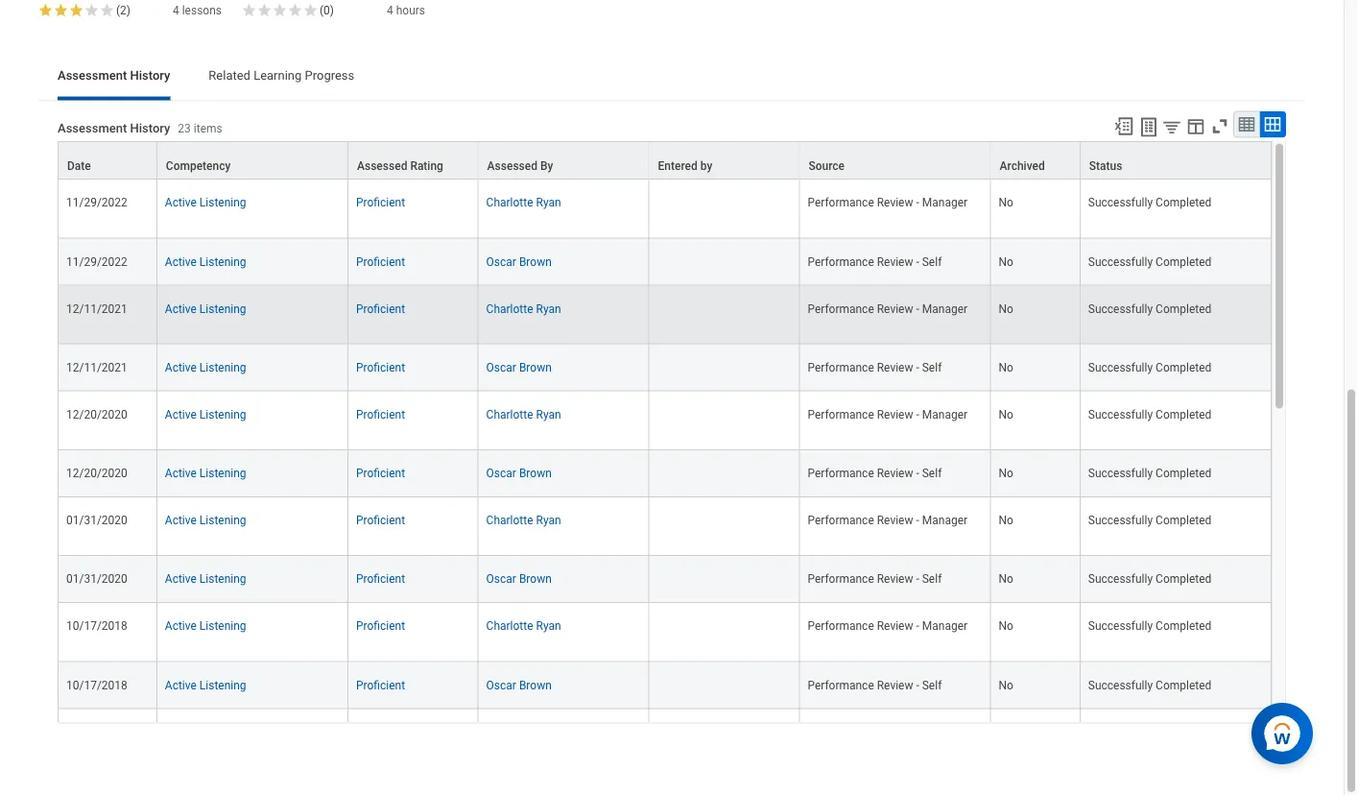 Task type: locate. For each thing, give the bounding box(es) containing it.
3 proficient link from the top
[[356, 298, 405, 315]]

assessed inside assessed by popup button
[[487, 160, 538, 173]]

7 no from the top
[[999, 514, 1014, 527]]

1 successfully completed from the top
[[1089, 196, 1212, 210]]

source button
[[800, 142, 990, 179]]

12/11/2021 for charlotte
[[66, 302, 128, 315]]

performance review - manager element
[[808, 192, 968, 210], [808, 298, 968, 315], [808, 404, 968, 421], [808, 510, 968, 527], [808, 616, 968, 633], [808, 721, 968, 739]]

1 successfully from the top
[[1089, 196, 1153, 210]]

1 vertical spatial 11/29/2022
[[66, 255, 128, 268]]

manager for 01/31/2020
[[922, 514, 968, 527]]

oscar brown link
[[486, 251, 552, 268], [486, 357, 552, 374], [486, 463, 552, 480], [486, 568, 552, 586], [486, 674, 552, 692]]

performance review - self for 01/31/2020
[[808, 572, 942, 586]]

8 no from the top
[[999, 572, 1014, 586]]

oscar brown link for 12/11/2021
[[486, 357, 552, 374]]

active for 5th active listening link
[[165, 408, 197, 421]]

successfully completed for proficient link related to 3rd active listening link
[[1089, 302, 1212, 315]]

competency button
[[157, 142, 348, 179]]

3 performance review - manager from the top
[[808, 408, 968, 421]]

performance review - manager for 10/17/2018
[[808, 619, 968, 633]]

active listening
[[165, 196, 246, 210], [165, 255, 246, 268], [165, 302, 246, 315], [165, 361, 246, 374], [165, 408, 246, 421], [165, 466, 246, 480], [165, 514, 246, 527], [165, 572, 246, 586], [165, 619, 246, 633], [165, 678, 246, 692], [165, 725, 246, 739]]

active listening for 4th active listening link from the bottom of the page
[[165, 572, 246, 586]]

assessed rating
[[357, 160, 444, 173]]

7 - from the top
[[916, 514, 920, 527]]

expand table image
[[1264, 115, 1283, 135]]

2 history from the top
[[130, 121, 170, 136]]

4 performance review - self element from the top
[[808, 568, 942, 586]]

oscar brown link for 11/29/2022
[[486, 251, 552, 268]]

entered by
[[658, 160, 713, 173]]

review for 10th active listening link from the bottom
[[877, 255, 914, 268]]

active listening link
[[165, 192, 246, 210], [165, 251, 246, 268], [165, 298, 246, 315], [165, 357, 246, 374], [165, 404, 246, 421], [165, 463, 246, 480], [165, 510, 246, 527], [165, 568, 246, 586], [165, 616, 246, 633], [165, 674, 246, 692], [165, 721, 246, 739]]

performance for proficient link corresponding to 10th active listening link
[[808, 678, 874, 692]]

charlotte for 12/11/2021
[[486, 302, 533, 315]]

4 left lessons
[[173, 4, 179, 17]]

1 horizontal spatial assessed
[[487, 160, 538, 173]]

1 11/29/2022 from the top
[[66, 196, 128, 210]]

row
[[58, 141, 1272, 180], [58, 180, 1272, 238], [58, 238, 1272, 286], [58, 286, 1272, 344], [58, 344, 1272, 391], [58, 391, 1272, 450], [58, 450, 1272, 497], [58, 497, 1272, 556], [58, 556, 1272, 603], [58, 603, 1272, 662], [58, 662, 1272, 709], [58, 709, 1272, 768]]

completed for 6th active listening link from the top of the page proficient link
[[1156, 466, 1212, 480]]

proficient link for 10th active listening link
[[356, 674, 405, 692]]

0 vertical spatial 12/11/2021
[[66, 302, 128, 315]]

0 vertical spatial 10/17/2018
[[66, 619, 128, 633]]

12 row from the top
[[58, 709, 1272, 768]]

1 vertical spatial assessment
[[58, 121, 127, 136]]

history
[[130, 69, 170, 83], [130, 121, 170, 136]]

performance review - self element for 12/20/2020
[[808, 463, 942, 480]]

successfully for 10th active listening link from the bottom
[[1089, 255, 1153, 268]]

1 horizontal spatial 4
[[387, 4, 393, 17]]

1 active from the top
[[165, 196, 197, 210]]

active listening for ninth active listening link
[[165, 619, 246, 633]]

tab list containing assessment history
[[38, 55, 1306, 101]]

history up assessment history 23 items
[[130, 69, 170, 83]]

completed
[[1156, 196, 1212, 210], [1156, 255, 1212, 268], [1156, 302, 1212, 315], [1156, 361, 1212, 374], [1156, 408, 1212, 421], [1156, 466, 1212, 480], [1156, 514, 1212, 527], [1156, 572, 1212, 586], [1156, 619, 1212, 633], [1156, 678, 1212, 692]]

assessed rating button
[[349, 142, 478, 179]]

oscar brown link for 12/20/2020
[[486, 463, 552, 480]]

2 11/29/2022 from the top
[[66, 255, 128, 268]]

successfully completed
[[1089, 196, 1212, 210], [1089, 255, 1212, 268], [1089, 302, 1212, 315], [1089, 361, 1212, 374], [1089, 408, 1212, 421], [1089, 466, 1212, 480], [1089, 514, 1212, 527], [1089, 572, 1212, 586], [1089, 619, 1212, 633], [1089, 678, 1212, 692]]

review
[[877, 196, 914, 210], [877, 255, 914, 268], [877, 302, 914, 315], [877, 361, 914, 374], [877, 408, 914, 421], [877, 466, 914, 480], [877, 514, 914, 527], [877, 572, 914, 586], [877, 619, 914, 633], [877, 678, 914, 692]]

10 performance from the top
[[808, 678, 874, 692]]

2 oscar from the top
[[486, 361, 516, 374]]

listening
[[200, 196, 246, 210], [200, 255, 246, 268], [200, 302, 246, 315], [200, 361, 246, 374], [200, 408, 246, 421], [200, 466, 246, 480], [200, 514, 246, 527], [200, 572, 246, 586], [200, 619, 246, 633], [200, 678, 246, 692], [200, 725, 246, 739]]

6 completed from the top
[[1156, 466, 1212, 480]]

review for 4th active listening link from the bottom of the page
[[877, 572, 914, 586]]

assessment
[[58, 69, 127, 83], [58, 121, 127, 136]]

7 active listening link from the top
[[165, 510, 246, 527]]

oscar brown
[[486, 255, 552, 268], [486, 361, 552, 374], [486, 466, 552, 480], [486, 572, 552, 586], [486, 678, 552, 692]]

3 performance from the top
[[808, 302, 874, 315]]

proficient for 11th active listening link from the top
[[356, 725, 405, 739]]

assessed left the by
[[487, 160, 538, 173]]

4 review from the top
[[877, 361, 914, 374]]

0 vertical spatial 12/20/2020
[[66, 408, 128, 421]]

charlotte ryan for 10/17/2018
[[486, 619, 561, 633]]

4 charlotte from the top
[[486, 514, 533, 527]]

successfully completed for first proficient link
[[1089, 196, 1212, 210]]

0 horizontal spatial assessed
[[357, 160, 408, 173]]

8 successfully from the top
[[1089, 572, 1153, 586]]

6 active listening from the top
[[165, 466, 246, 480]]

oscar for 11/29/2022
[[486, 255, 516, 268]]

oscar brown link for 01/31/2020
[[486, 568, 552, 586]]

7 active from the top
[[165, 514, 197, 527]]

8 proficient from the top
[[356, 572, 405, 586]]

no for 6th active listening link from the top of the page proficient link
[[999, 466, 1014, 480]]

5 self from the top
[[922, 678, 942, 692]]

3 self from the top
[[922, 466, 942, 480]]

assessed by button
[[479, 142, 649, 179]]

3 charlotte ryan from the top
[[486, 408, 561, 421]]

oscar brown for 12/20/2020
[[486, 466, 552, 480]]

1 charlotte ryan link from the top
[[486, 192, 561, 210]]

active
[[165, 196, 197, 210], [165, 255, 197, 268], [165, 302, 197, 315], [165, 361, 197, 374], [165, 408, 197, 421], [165, 466, 197, 480], [165, 514, 197, 527], [165, 572, 197, 586], [165, 619, 197, 633], [165, 678, 197, 692], [165, 725, 197, 739]]

workday assistant region
[[1252, 695, 1321, 764]]

charlotte ryan
[[486, 196, 561, 210], [486, 302, 561, 315], [486, 408, 561, 421], [486, 514, 561, 527], [486, 619, 561, 633], [486, 725, 561, 739]]

listening for 10th active listening link from the bottom
[[200, 255, 246, 268]]

entered
[[658, 160, 698, 173]]

completed for proficient link corresponding to 10th active listening link
[[1156, 678, 1212, 692]]

2 active listening from the top
[[165, 255, 246, 268]]

no for proficient link related to 3rd active listening link
[[999, 302, 1014, 315]]

5 performance review - manager from the top
[[808, 619, 968, 633]]

no
[[999, 196, 1014, 210], [999, 255, 1014, 268], [999, 302, 1014, 315], [999, 361, 1014, 374], [999, 408, 1014, 421], [999, 466, 1014, 480], [999, 514, 1014, 527], [999, 572, 1014, 586], [999, 619, 1014, 633], [999, 678, 1014, 692]]

6 listening from the top
[[200, 466, 246, 480]]

assessment for assessment history
[[58, 69, 127, 83]]

no for first proficient link
[[999, 196, 1014, 210]]

3 performance review - self element from the top
[[808, 463, 942, 480]]

performance review - self for 11/29/2022
[[808, 255, 942, 268]]

oscar
[[486, 255, 516, 268], [486, 361, 516, 374], [486, 466, 516, 480], [486, 572, 516, 586], [486, 678, 516, 692]]

1 4 from the left
[[173, 4, 179, 17]]

progress
[[305, 69, 355, 83]]

11 active from the top
[[165, 725, 197, 739]]

competency
[[166, 160, 231, 173]]

history for assessment history 23 items
[[130, 121, 170, 136]]

history left the 23
[[130, 121, 170, 136]]

toolbar
[[1105, 112, 1287, 141]]

5 ryan from the top
[[536, 619, 561, 633]]

8 completed from the top
[[1156, 572, 1212, 586]]

4 no from the top
[[999, 361, 1014, 374]]

assessed by
[[487, 160, 553, 173]]

11 proficient from the top
[[356, 725, 405, 739]]

4 manager from the top
[[922, 514, 968, 527]]

8 successfully completed from the top
[[1089, 572, 1212, 586]]

successfully completed for 4th proficient link
[[1089, 361, 1212, 374]]

performance
[[808, 196, 874, 210], [808, 255, 874, 268], [808, 302, 874, 315], [808, 361, 874, 374], [808, 408, 874, 421], [808, 466, 874, 480], [808, 514, 874, 527], [808, 572, 874, 586], [808, 619, 874, 633], [808, 678, 874, 692]]

review for 5th active listening link
[[877, 408, 914, 421]]

proficient link for 4th active listening link from the bottom of the page
[[356, 568, 405, 586]]

4 left hours
[[387, 4, 393, 17]]

listening for ninth active listening link
[[200, 619, 246, 633]]

entered by button
[[650, 142, 799, 179]]

no for proficient link related to 5th active listening link from the bottom of the page
[[999, 514, 1014, 527]]

table image
[[1238, 115, 1257, 135]]

01/31/2020 for oscar
[[66, 572, 128, 586]]

5 oscar from the top
[[486, 678, 516, 692]]

performance review - self
[[808, 255, 942, 268], [808, 361, 942, 374], [808, 466, 942, 480], [808, 572, 942, 586], [808, 678, 942, 692]]

4 oscar brown link from the top
[[486, 568, 552, 586]]

5 charlotte ryan from the top
[[486, 619, 561, 633]]

1 12/20/2020 from the top
[[66, 408, 128, 421]]

assessment up date popup button
[[58, 121, 127, 136]]

2 manager from the top
[[922, 302, 968, 315]]

cell
[[650, 180, 800, 238], [650, 238, 800, 286], [650, 286, 800, 344], [650, 344, 800, 391], [650, 391, 800, 450], [650, 450, 800, 497], [650, 497, 800, 556], [650, 556, 800, 603], [650, 603, 800, 662], [650, 662, 800, 709], [58, 709, 157, 768], [650, 709, 800, 768], [991, 709, 1081, 768], [1081, 709, 1272, 768]]

0 vertical spatial 11/29/2022
[[66, 196, 128, 210]]

0 vertical spatial 01/31/2020
[[66, 514, 128, 527]]

3 charlotte from the top
[[486, 408, 533, 421]]

charlotte ryan link for 12/20/2020
[[486, 404, 561, 421]]

2 successfully completed from the top
[[1089, 255, 1212, 268]]

proficient for 10th active listening link from the bottom
[[356, 255, 405, 268]]

6 successfully completed from the top
[[1089, 466, 1212, 480]]

charlotte
[[486, 196, 533, 210], [486, 302, 533, 315], [486, 408, 533, 421], [486, 514, 533, 527], [486, 619, 533, 633], [486, 725, 533, 739]]

export to excel image
[[1114, 116, 1135, 137]]

review for 5th active listening link from the bottom of the page
[[877, 514, 914, 527]]

charlotte ryan link for 10/17/2018
[[486, 616, 561, 633]]

2 4 from the left
[[387, 4, 393, 17]]

proficient link for 5th active listening link
[[356, 404, 405, 421]]

manager for 11/29/2022
[[922, 196, 968, 210]]

assessment history
[[58, 69, 170, 83]]

completed for 4th active listening link from the bottom of the page proficient link
[[1156, 572, 1212, 586]]

4
[[173, 4, 179, 17], [387, 4, 393, 17]]

9 row from the top
[[58, 556, 1272, 603]]

0 vertical spatial assessment
[[58, 69, 127, 83]]

row containing active listening
[[58, 709, 1272, 768]]

assessment inside tab list
[[58, 69, 127, 83]]

10 successfully completed from the top
[[1089, 678, 1212, 692]]

7 completed from the top
[[1156, 514, 1212, 527]]

performance review - self element for 11/29/2022
[[808, 251, 942, 268]]

self
[[922, 255, 942, 268], [922, 361, 942, 374], [922, 466, 942, 480], [922, 572, 942, 586], [922, 678, 942, 692]]

1 vertical spatial 10/17/2018
[[66, 678, 128, 692]]

related
[[209, 69, 251, 83]]

10 review from the top
[[877, 678, 914, 692]]

successfully
[[1089, 196, 1153, 210], [1089, 255, 1153, 268], [1089, 302, 1153, 315], [1089, 361, 1153, 374], [1089, 408, 1153, 421], [1089, 466, 1153, 480], [1089, 514, 1153, 527], [1089, 572, 1153, 586], [1089, 619, 1153, 633], [1089, 678, 1153, 692]]

1 10/17/2018 from the top
[[66, 619, 128, 633]]

2 charlotte from the top
[[486, 302, 533, 315]]

manager
[[922, 196, 968, 210], [922, 302, 968, 315], [922, 408, 968, 421], [922, 514, 968, 527], [922, 619, 968, 633]]

tab list
[[38, 55, 1306, 101]]

completed for proficient link associated with 5th active listening link
[[1156, 408, 1212, 421]]

12/20/2020
[[66, 408, 128, 421], [66, 466, 128, 480]]

7 review from the top
[[877, 514, 914, 527]]

no for proficient link associated with 5th active listening link
[[999, 408, 1014, 421]]

performance for 6th active listening link from the top of the page proficient link
[[808, 466, 874, 480]]

listening for 11th active listening link from the bottom of the page
[[200, 196, 246, 210]]

3 successfully from the top
[[1089, 302, 1153, 315]]

1 row from the top
[[58, 141, 1272, 180]]

1 vertical spatial 12/11/2021
[[66, 361, 128, 374]]

-
[[916, 196, 920, 210], [916, 255, 920, 268], [916, 302, 920, 315], [916, 361, 920, 374], [916, 408, 920, 421], [916, 466, 920, 480], [916, 514, 920, 527], [916, 572, 920, 586], [916, 619, 920, 633], [916, 678, 920, 692]]

7 active listening from the top
[[165, 514, 246, 527]]

4 brown from the top
[[519, 572, 552, 586]]

proficient for 5th active listening link
[[356, 408, 405, 421]]

performance review - self element
[[808, 251, 942, 268], [808, 357, 942, 374], [808, 463, 942, 480], [808, 568, 942, 586], [808, 674, 942, 692]]

7 listening from the top
[[200, 514, 246, 527]]

active listening for 11th active listening link from the top
[[165, 725, 246, 739]]

rating
[[410, 160, 444, 173]]

hours
[[396, 4, 425, 17]]

performance review - manager for 12/11/2021
[[808, 302, 968, 315]]

9 active from the top
[[165, 619, 197, 633]]

charlotte ryan for 11/29/2022
[[486, 196, 561, 210]]

1 vertical spatial 01/31/2020
[[66, 572, 128, 586]]

4 listening from the top
[[200, 361, 246, 374]]

charlotte for 10/17/2018
[[486, 619, 533, 633]]

10 no from the top
[[999, 678, 1014, 692]]

7 proficient link from the top
[[356, 510, 405, 527]]

4 oscar from the top
[[486, 572, 516, 586]]

brown
[[519, 255, 552, 268], [519, 361, 552, 374], [519, 466, 552, 480], [519, 572, 552, 586], [519, 678, 552, 692]]

5 brown from the top
[[519, 678, 552, 692]]

2 charlotte ryan link from the top
[[486, 298, 561, 315]]

active for 4th active listening link from the bottom of the page
[[165, 572, 197, 586]]

completed for 10th active listening link from the bottom's proficient link
[[1156, 255, 1212, 268]]

self for 12/20/2020
[[922, 466, 942, 480]]

assessed
[[357, 160, 408, 173], [487, 160, 538, 173]]

3 performance review - self from the top
[[808, 466, 942, 480]]

4 performance review - self from the top
[[808, 572, 942, 586]]

performance review - manager element for 12/20/2020
[[808, 404, 968, 421]]

performance review - manager
[[808, 196, 968, 210], [808, 302, 968, 315], [808, 408, 968, 421], [808, 514, 968, 527], [808, 619, 968, 633]]

1 vertical spatial 12/20/2020
[[66, 466, 128, 480]]

1 proficient link from the top
[[356, 192, 405, 210]]

proficient link
[[356, 192, 405, 210], [356, 251, 405, 268], [356, 298, 405, 315], [356, 357, 405, 374], [356, 404, 405, 421], [356, 463, 405, 480], [356, 510, 405, 527], [356, 568, 405, 586], [356, 616, 405, 633], [356, 674, 405, 692], [356, 721, 405, 739]]

3 listening from the top
[[200, 302, 246, 315]]

proficient
[[356, 196, 405, 210], [356, 255, 405, 268], [356, 302, 405, 315], [356, 361, 405, 374], [356, 408, 405, 421], [356, 466, 405, 480], [356, 514, 405, 527], [356, 572, 405, 586], [356, 619, 405, 633], [356, 678, 405, 692], [356, 725, 405, 739]]

1 12/11/2021 from the top
[[66, 302, 128, 315]]

5 oscar brown link from the top
[[486, 674, 552, 692]]

assessed left the rating
[[357, 160, 408, 173]]

fullscreen image
[[1210, 116, 1231, 137]]

assessment up assessment history 23 items
[[58, 69, 127, 83]]

6 no from the top
[[999, 466, 1014, 480]]

oscar for 01/31/2020
[[486, 572, 516, 586]]

1 vertical spatial history
[[130, 121, 170, 136]]

assessed inside assessed rating popup button
[[357, 160, 408, 173]]

11/29/2022
[[66, 196, 128, 210], [66, 255, 128, 268]]

10 proficient from the top
[[356, 678, 405, 692]]

oscar for 12/11/2021
[[486, 361, 516, 374]]

9 active listening from the top
[[165, 619, 246, 633]]

4 completed from the top
[[1156, 361, 1212, 374]]

charlotte ryan link
[[486, 192, 561, 210], [486, 298, 561, 315], [486, 404, 561, 421], [486, 510, 561, 527], [486, 616, 561, 633], [486, 721, 561, 739]]

active listening for 6th active listening link from the top of the page
[[165, 466, 246, 480]]

10/17/2018
[[66, 619, 128, 633], [66, 678, 128, 692]]

2 proficient link from the top
[[356, 251, 405, 268]]

4 hours
[[387, 4, 425, 17]]

charlotte ryan for 01/31/2020
[[486, 514, 561, 527]]

brown for 11/29/2022
[[519, 255, 552, 268]]

12/11/2021 for oscar
[[66, 361, 128, 374]]

proficient link for 11th active listening link from the top
[[356, 721, 405, 739]]

source
[[809, 160, 845, 173]]

charlotte for 12/20/2020
[[486, 408, 533, 421]]

12/20/2020 for charlotte
[[66, 408, 128, 421]]

01/31/2020
[[66, 514, 128, 527], [66, 572, 128, 586]]

0 horizontal spatial 4
[[173, 4, 179, 17]]

3 active listening from the top
[[165, 302, 246, 315]]

4 ryan from the top
[[536, 514, 561, 527]]

self for 11/29/2022
[[922, 255, 942, 268]]

4 performance review - manager from the top
[[808, 514, 968, 527]]

2 oscar brown link from the top
[[486, 357, 552, 374]]

2 assessment from the top
[[58, 121, 127, 136]]

2 brown from the top
[[519, 361, 552, 374]]

1 charlotte from the top
[[486, 196, 533, 210]]

2 oscar brown from the top
[[486, 361, 552, 374]]

3 review from the top
[[877, 302, 914, 315]]

0 vertical spatial history
[[130, 69, 170, 83]]

(2)
[[116, 4, 130, 17]]

1 history from the top
[[130, 69, 170, 83]]

12/11/2021
[[66, 302, 128, 315], [66, 361, 128, 374]]

01/31/2020 for charlotte
[[66, 514, 128, 527]]

ryan
[[536, 196, 561, 210], [536, 302, 561, 315], [536, 408, 561, 421], [536, 514, 561, 527], [536, 619, 561, 633], [536, 725, 561, 739]]



Task type: vqa. For each thing, say whether or not it's contained in the screenshot.


Task type: describe. For each thing, give the bounding box(es) containing it.
status button
[[1081, 142, 1271, 179]]

active listening for 10th active listening link from the bottom
[[165, 255, 246, 268]]

oscar brown for 10/17/2018
[[486, 678, 552, 692]]

5 row from the top
[[58, 344, 1272, 391]]

2 - from the top
[[916, 255, 920, 268]]

charlotte for 01/31/2020
[[486, 514, 533, 527]]

charlotte ryan for 12/20/2020
[[486, 408, 561, 421]]

4 lessons
[[173, 4, 222, 17]]

no for 10th active listening link from the bottom's proficient link
[[999, 255, 1014, 268]]

6 charlotte ryan from the top
[[486, 725, 561, 739]]

ryan for 12/11/2021
[[536, 302, 561, 315]]

6 active listening link from the top
[[165, 463, 246, 480]]

3 row from the top
[[58, 238, 1272, 286]]

8 - from the top
[[916, 572, 920, 586]]

completed for proficient link related to 5th active listening link from the bottom of the page
[[1156, 514, 1212, 527]]

9 review from the top
[[877, 619, 914, 633]]

3 active listening link from the top
[[165, 298, 246, 315]]

performance review - manager element for 10/17/2018
[[808, 616, 968, 633]]

manager for 12/11/2021
[[922, 302, 968, 315]]

1 active listening link from the top
[[165, 192, 246, 210]]

click to view/edit grid preferences image
[[1186, 116, 1207, 137]]

charlotte ryan link for 11/29/2022
[[486, 192, 561, 210]]

ryan for 10/17/2018
[[536, 619, 561, 633]]

performance review - self element for 12/11/2021
[[808, 357, 942, 374]]

12/20/2020 for oscar
[[66, 466, 128, 480]]

review for 10th active listening link
[[877, 678, 914, 692]]

1 review from the top
[[877, 196, 914, 210]]

assessment history 23 items
[[58, 121, 222, 136]]

10 row from the top
[[58, 603, 1272, 662]]

related learning progress
[[209, 69, 355, 83]]

9 successfully from the top
[[1089, 619, 1153, 633]]

10/17/2018 for charlotte
[[66, 619, 128, 633]]

active listening for 5th active listening link from the bottom of the page
[[165, 514, 246, 527]]

11/29/2022 for charlotte
[[66, 196, 128, 210]]

listening for 11th active listening link from the top
[[200, 725, 246, 739]]

performance for 4th active listening link from the bottom of the page proficient link
[[808, 572, 874, 586]]

assessed for assessed rating
[[357, 160, 408, 173]]

4 proficient link from the top
[[356, 357, 405, 374]]

oscar brown link for 10/17/2018
[[486, 674, 552, 692]]

active listening for 3rd active listening link
[[165, 302, 246, 315]]

performance review - self for 12/20/2020
[[808, 466, 942, 480]]

learning
[[254, 69, 302, 83]]

export to worksheets image
[[1138, 116, 1161, 139]]

charlotte ryan link for 12/11/2021
[[486, 298, 561, 315]]

active listening for 10th active listening link
[[165, 678, 246, 692]]

2 active listening link from the top
[[165, 251, 246, 268]]

10/17/2018 for oscar
[[66, 678, 128, 692]]

5 active listening link from the top
[[165, 404, 246, 421]]

3 - from the top
[[916, 302, 920, 315]]

successfully completed for 6th active listening link from the top of the page proficient link
[[1089, 466, 1212, 480]]

proficient link for 5th active listening link from the bottom of the page
[[356, 510, 405, 527]]

9 performance from the top
[[808, 619, 874, 633]]

performance for proficient link related to 5th active listening link from the bottom of the page
[[808, 514, 874, 527]]

6 - from the top
[[916, 466, 920, 480]]

by
[[701, 160, 713, 173]]

6 row from the top
[[58, 391, 1272, 450]]

successfully completed for proficient link associated with 5th active listening link
[[1089, 408, 1212, 421]]

items
[[194, 122, 222, 136]]

proficient for 4th active listening link from the bottom of the page
[[356, 572, 405, 586]]

brown for 12/20/2020
[[519, 466, 552, 480]]

6 charlotte ryan link from the top
[[486, 721, 561, 739]]

6 charlotte from the top
[[486, 725, 533, 739]]

ryan for 01/31/2020
[[536, 514, 561, 527]]

active listening for 11th active listening link from the bottom of the page
[[165, 196, 246, 210]]

9 - from the top
[[916, 619, 920, 633]]

oscar for 10/17/2018
[[486, 678, 516, 692]]

(0)
[[320, 4, 334, 17]]

performance review - manager element for 11/29/2022
[[808, 192, 968, 210]]

2 row from the top
[[58, 180, 1272, 238]]

performance review - self element for 01/31/2020
[[808, 568, 942, 586]]

9 completed from the top
[[1156, 619, 1212, 633]]

listening for 5th active listening link from the bottom of the page
[[200, 514, 246, 527]]

performance review - manager element for 12/11/2021
[[808, 298, 968, 315]]

lessons
[[182, 4, 222, 17]]

by
[[541, 160, 553, 173]]

listening for 10th active listening link
[[200, 678, 246, 692]]

assessment for assessment history 23 items
[[58, 121, 127, 136]]

11 row from the top
[[58, 662, 1272, 709]]

8 active listening link from the top
[[165, 568, 246, 586]]

charlotte ryan link for 01/31/2020
[[486, 510, 561, 527]]

4 proficient from the top
[[356, 361, 405, 374]]

status
[[1090, 160, 1123, 173]]

row containing date
[[58, 141, 1272, 180]]

ryan for 12/20/2020
[[536, 408, 561, 421]]

select to filter grid data image
[[1162, 117, 1183, 137]]

oscar for 12/20/2020
[[486, 466, 516, 480]]

charlotte ryan for 12/11/2021
[[486, 302, 561, 315]]

proficient for 3rd active listening link
[[356, 302, 405, 315]]

successfully completed for 10th active listening link from the bottom's proficient link
[[1089, 255, 1212, 268]]

11 active listening link from the top
[[165, 721, 246, 739]]

4 successfully from the top
[[1089, 361, 1153, 374]]

9 proficient link from the top
[[356, 616, 405, 633]]

performance review - manager for 12/20/2020
[[808, 408, 968, 421]]

9 successfully completed from the top
[[1089, 619, 1212, 633]]

brown for 01/31/2020
[[519, 572, 552, 586]]

successfully completed for proficient link corresponding to 10th active listening link
[[1089, 678, 1212, 692]]

9 no from the top
[[999, 619, 1014, 633]]

5 - from the top
[[916, 408, 920, 421]]

6 performance review - manager element from the top
[[808, 721, 968, 739]]

23
[[178, 122, 191, 136]]

4 for 4 hours
[[387, 4, 393, 17]]

1 proficient from the top
[[356, 196, 405, 210]]

date
[[67, 160, 91, 173]]

proficient link for 6th active listening link from the top of the page
[[356, 463, 405, 480]]

date button
[[59, 142, 156, 179]]

proficient for 6th active listening link from the top of the page
[[356, 466, 405, 480]]

4 active listening link from the top
[[165, 357, 246, 374]]

performance review - self for 12/11/2021
[[808, 361, 942, 374]]

archived button
[[991, 142, 1080, 179]]

performance review - manager element for 01/31/2020
[[808, 510, 968, 527]]

7 row from the top
[[58, 450, 1272, 497]]

1 - from the top
[[916, 196, 920, 210]]

oscar brown for 12/11/2021
[[486, 361, 552, 374]]

4 for 4 lessons
[[173, 4, 179, 17]]

4 row from the top
[[58, 286, 1272, 344]]

performance for proficient link related to 3rd active listening link
[[808, 302, 874, 315]]

proficient link for 10th active listening link from the bottom
[[356, 251, 405, 268]]

proficient link for 3rd active listening link
[[356, 298, 405, 315]]

active for 5th active listening link from the bottom of the page
[[165, 514, 197, 527]]

performance for first proficient link
[[808, 196, 874, 210]]

brown for 10/17/2018
[[519, 678, 552, 692]]

successfully for 5th active listening link
[[1089, 408, 1153, 421]]

performance review - self element for 10/17/2018
[[808, 674, 942, 692]]

performance review - manager for 01/31/2020
[[808, 514, 968, 527]]

4 - from the top
[[916, 361, 920, 374]]

active for 11th active listening link from the top
[[165, 725, 197, 739]]

manager for 10/17/2018
[[922, 619, 968, 633]]

review for 6th active listening link from the top of the page
[[877, 466, 914, 480]]

listening for 5th active listening link
[[200, 408, 246, 421]]

completed for 4th proficient link
[[1156, 361, 1212, 374]]

successfully for 6th active listening link from the top of the page
[[1089, 466, 1153, 480]]

performance review - self for 10/17/2018
[[808, 678, 942, 692]]

history for assessment history
[[130, 69, 170, 83]]

no for 4th proficient link
[[999, 361, 1014, 374]]

self for 10/17/2018
[[922, 678, 942, 692]]

8 row from the top
[[58, 497, 1272, 556]]

review for 3rd active listening link
[[877, 302, 914, 315]]

self for 12/11/2021
[[922, 361, 942, 374]]

9 active listening link from the top
[[165, 616, 246, 633]]

archived
[[1000, 160, 1045, 173]]

9 proficient from the top
[[356, 619, 405, 633]]

6 ryan from the top
[[536, 725, 561, 739]]

listening for 6th active listening link from the top of the page
[[200, 466, 246, 480]]

10 active listening link from the top
[[165, 674, 246, 692]]

10 - from the top
[[916, 678, 920, 692]]



